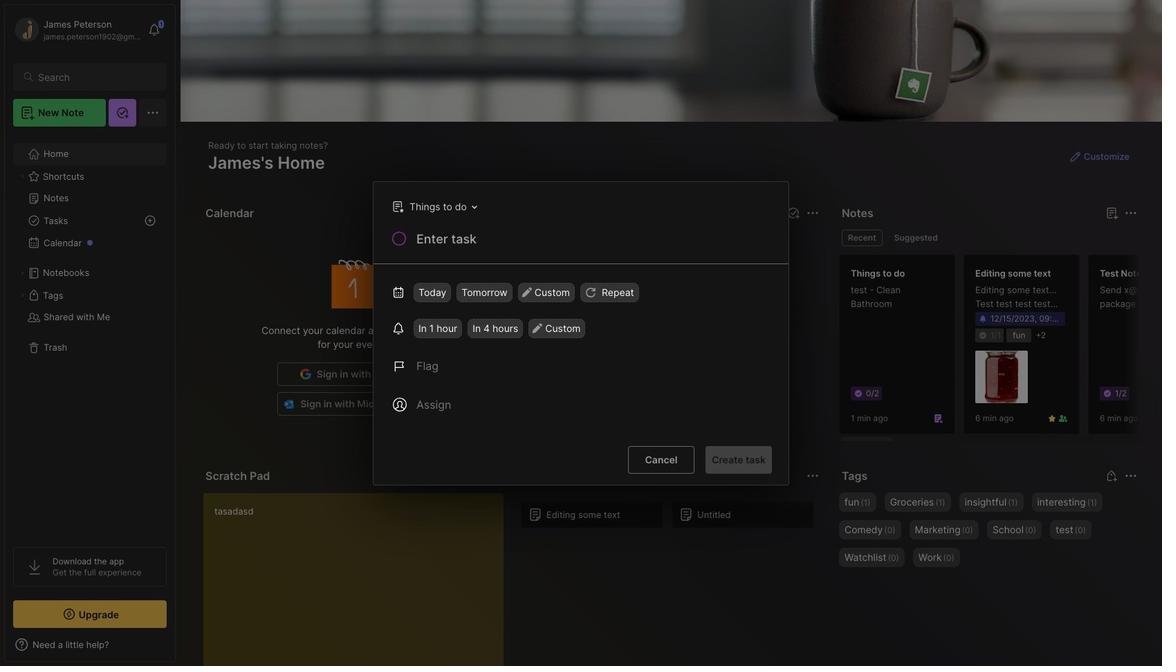 Task type: describe. For each thing, give the bounding box(es) containing it.
expand tags image
[[18, 291, 26, 300]]

Search text field
[[38, 71, 154, 84]]

1 tab from the left
[[842, 230, 882, 246]]

Enter task text field
[[415, 230, 772, 254]]

2 tab from the left
[[888, 230, 944, 246]]

new task image
[[786, 206, 800, 220]]

expand notebooks image
[[18, 269, 26, 277]]



Task type: locate. For each thing, give the bounding box(es) containing it.
1 horizontal spatial tab
[[888, 230, 944, 246]]

none search field inside main element
[[38, 68, 154, 85]]

tree inside main element
[[5, 135, 175, 535]]

0 horizontal spatial tab
[[842, 230, 882, 246]]

Go to note or move task field
[[385, 196, 482, 216]]

tree
[[5, 135, 175, 535]]

row group
[[521, 238, 822, 433], [839, 255, 1162, 443], [521, 501, 822, 537]]

thumbnail image
[[975, 351, 1028, 403]]

tab list
[[842, 230, 1135, 246]]

tab
[[842, 230, 882, 246], [888, 230, 944, 246]]

main element
[[0, 0, 180, 666]]

None search field
[[38, 68, 154, 85]]

Start writing… text field
[[214, 493, 503, 666]]



Task type: vqa. For each thing, say whether or not it's contained in the screenshot.
Dropdown List Menu
no



